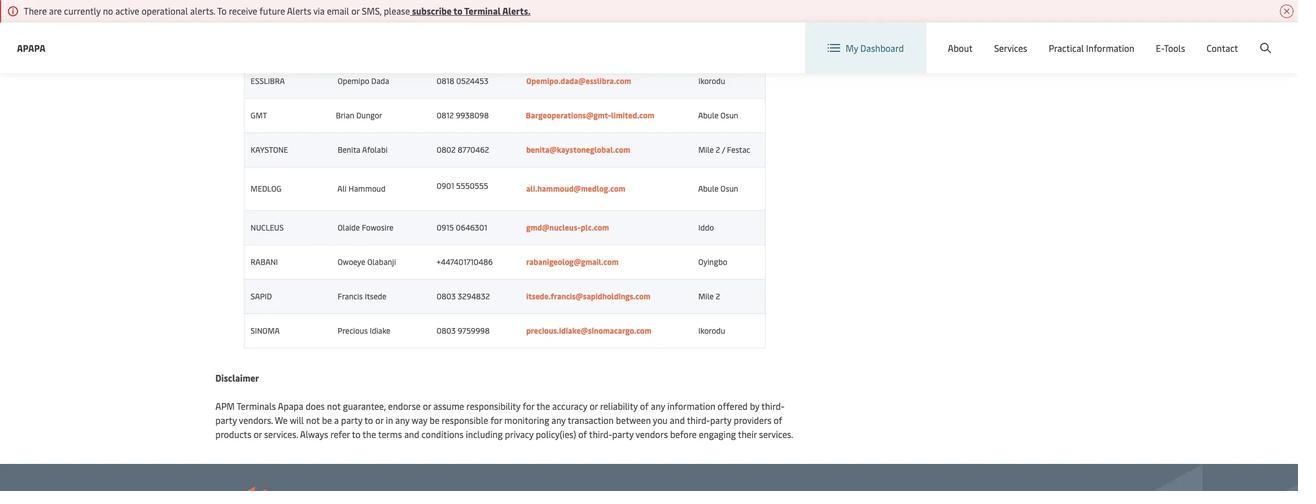 Task type: describe. For each thing, give the bounding box(es) containing it.
mile for mile 2
[[699, 291, 714, 302]]

rabani
[[249, 257, 278, 268]]

or down vendors.
[[254, 429, 262, 441]]

menu
[[1109, 33, 1132, 45]]

0803 for 0803 9759998
[[437, 326, 456, 337]]

before
[[670, 429, 697, 441]]

abule osun for ali.hammoud@medlog.com
[[697, 184, 739, 194]]

0915 0646301
[[435, 223, 487, 233]]

olabanji
[[367, 257, 396, 268]]

monitoring
[[505, 415, 549, 427]]

0802 8770462
[[435, 145, 489, 155]]

0803 3294832
[[435, 291, 490, 302]]

0 horizontal spatial any
[[395, 415, 410, 427]]

ikorodu for opemipo.dada@esslibra.com
[[697, 76, 725, 86]]

precious idiake
[[336, 326, 391, 337]]

by
[[750, 400, 760, 413]]

alerts.
[[503, 5, 531, 17]]

or up transaction
[[590, 400, 598, 413]]

switch location button
[[963, 33, 1045, 45]]

close alert image
[[1280, 5, 1294, 18]]

apm terminals apapa does not guarantee, endorse or assume responsibility for the accuracy or reliability of any information offered by third- party vendors. we will not be a party to or in any way be responsible for monitoring any transaction between you and third-party providers of products or services. always refer to the terms and conditions including privacy policy(ies) of third-party vendors before engaging their services.
[[215, 400, 794, 441]]

location
[[1010, 33, 1045, 45]]

responsibility
[[467, 400, 521, 413]]

about button
[[948, 23, 973, 73]]

afolabi
[[362, 145, 388, 155]]

tools
[[1164, 42, 1185, 54]]

no
[[103, 5, 113, 17]]

olaide fowosire
[[336, 223, 394, 233]]

or up way
[[423, 400, 431, 413]]

vendors
[[636, 429, 668, 441]]

ali.hammoud@medlog.com link
[[526, 184, 626, 194]]

4972272
[[458, 7, 488, 18]]

party down between
[[612, 429, 634, 441]]

terminals
[[237, 400, 276, 413]]

depotter009@gmail.com
[[526, 7, 619, 18]]

1 horizontal spatial of
[[640, 400, 649, 413]]

contact button
[[1207, 23, 1239, 73]]

sinoma
[[251, 326, 280, 337]]

ali.hammoud@medlog.com
[[526, 184, 626, 194]]

in
[[386, 415, 393, 427]]

currently
[[64, 5, 101, 17]]

dada
[[371, 76, 389, 86]]

1 vertical spatial not
[[306, 415, 320, 427]]

0 vertical spatial not
[[327, 400, 341, 413]]

does
[[306, 400, 325, 413]]

active
[[115, 5, 139, 17]]

1 horizontal spatial and
[[670, 415, 685, 427]]

conditions
[[422, 429, 464, 441]]

kaystone
[[249, 145, 288, 155]]

mile 2
[[697, 291, 720, 302]]

opemipo.dada@esslibra.com
[[526, 76, 631, 86]]

gmt
[[249, 110, 267, 121]]

benita
[[338, 145, 361, 155]]

0812
[[437, 110, 454, 121]]

iddo
[[697, 223, 714, 233]]

plc.com
[[581, 223, 609, 233]]

0803 9759998
[[435, 326, 490, 337]]

9759998
[[458, 326, 490, 337]]

0 horizontal spatial the
[[363, 429, 376, 441]]

operational
[[142, 5, 188, 17]]

2 services. from the left
[[759, 429, 794, 441]]

francis itsede
[[336, 291, 387, 302]]

fowosire
[[362, 223, 394, 233]]

1 vertical spatial and
[[404, 429, 419, 441]]

you
[[653, 415, 668, 427]]

oyingbo
[[697, 257, 728, 268]]

1 services. from the left
[[264, 429, 298, 441]]

rabanigeolog@gmail.com link
[[526, 257, 619, 268]]

owoeye
[[338, 257, 366, 268]]

8770462
[[458, 145, 489, 155]]

my
[[846, 42, 858, 54]]

0901 5550555
[[435, 181, 488, 191]]

2 horizontal spatial any
[[651, 400, 665, 413]]

contact
[[1207, 42, 1239, 54]]

0901
[[437, 181, 454, 191]]

subscribe to terminal alerts. link
[[410, 5, 531, 17]]

alerts.
[[190, 5, 215, 17]]

1 horizontal spatial for
[[523, 400, 535, 413]]

+447401710486
[[435, 257, 493, 268]]

opemipo dada
[[336, 76, 389, 86]]

future
[[260, 5, 285, 17]]

guarantee,
[[343, 400, 386, 413]]

2 vertical spatial third-
[[589, 429, 612, 441]]

transaction
[[568, 415, 614, 427]]

a
[[334, 415, 339, 427]]

to
[[217, 5, 227, 17]]

there
[[24, 5, 47, 17]]

2 be from the left
[[430, 415, 440, 427]]

2 for mile 2 / festac
[[716, 145, 720, 155]]

9938098
[[456, 110, 489, 121]]

2 for mile 2
[[716, 291, 720, 302]]

way
[[412, 415, 427, 427]]

0 horizontal spatial /
[[722, 145, 725, 155]]

accuracy
[[552, 400, 588, 413]]

2 horizontal spatial third-
[[762, 400, 785, 413]]

francis
[[338, 291, 363, 302]]

sapid
[[249, 291, 272, 302]]



Task type: vqa. For each thing, say whether or not it's contained in the screenshot.


Task type: locate. For each thing, give the bounding box(es) containing it.
offered
[[718, 400, 748, 413]]

1 horizontal spatial any
[[552, 415, 566, 427]]

0 vertical spatial to
[[454, 5, 463, 17]]

1 osun from the top
[[721, 110, 739, 121]]

1 horizontal spatial apapa
[[278, 400, 303, 413]]

0 horizontal spatial be
[[322, 415, 332, 427]]

2 down oyingbo
[[716, 291, 720, 302]]

2 abule osun from the top
[[697, 184, 739, 194]]

2 0803 from the top
[[437, 291, 456, 302]]

1 abule osun from the top
[[697, 110, 739, 121]]

via
[[313, 5, 325, 17]]

ikorodu for depotter009@gmail.com
[[697, 7, 725, 18]]

terminal
[[464, 5, 501, 17]]

engaging
[[699, 429, 736, 441]]

be
[[322, 415, 332, 427], [430, 415, 440, 427]]

e-tools button
[[1156, 23, 1185, 73]]

0 horizontal spatial and
[[404, 429, 419, 441]]

osun for bargeoperations@gmt-limited.com
[[721, 110, 739, 121]]

/
[[1210, 33, 1213, 45], [722, 145, 725, 155]]

0 vertical spatial abule
[[698, 110, 719, 121]]

third- down information
[[687, 415, 710, 427]]

providers
[[734, 415, 772, 427]]

my dashboard
[[846, 42, 904, 54]]

festac
[[727, 145, 750, 155]]

apapa link
[[17, 41, 45, 55]]

ali
[[338, 184, 347, 194]]

ikorodu for precious.idiake@sinomacargo.com
[[697, 326, 725, 337]]

services
[[994, 42, 1028, 54]]

are
[[49, 5, 62, 17]]

3 0803 from the top
[[437, 326, 456, 337]]

for down responsibility
[[491, 415, 502, 427]]

be right way
[[430, 415, 440, 427]]

2 left festac
[[716, 145, 720, 155]]

0 vertical spatial of
[[640, 400, 649, 413]]

0803
[[437, 7, 456, 18], [437, 291, 456, 302], [437, 326, 456, 337]]

be left a
[[322, 415, 332, 427]]

1 ikorodu from the top
[[697, 7, 725, 18]]

0 vertical spatial for
[[523, 400, 535, 413]]

0 vertical spatial ikorodu
[[697, 7, 725, 18]]

5550555
[[456, 181, 488, 191]]

0 vertical spatial osun
[[721, 110, 739, 121]]

policy(ies)
[[536, 429, 576, 441]]

1 vertical spatial /
[[722, 145, 725, 155]]

1 0803 from the top
[[437, 7, 456, 18]]

1 vertical spatial ikorodu
[[697, 76, 725, 86]]

0 vertical spatial the
[[537, 400, 550, 413]]

itsede.francis@sapidholdings.com link
[[526, 291, 651, 302]]

0803 4972272
[[435, 7, 488, 18]]

2 osun from the top
[[721, 184, 739, 194]]

1 mile from the top
[[699, 145, 714, 155]]

dashboard
[[861, 42, 904, 54]]

terms
[[378, 429, 402, 441]]

information
[[1086, 42, 1135, 54]]

the up 'monitoring'
[[537, 400, 550, 413]]

to left the terminal
[[454, 5, 463, 17]]

1 vertical spatial abule
[[698, 184, 719, 194]]

apapa down there
[[17, 42, 45, 54]]

party up engaging
[[710, 415, 732, 427]]

abule for ali.hammoud@medlog.com
[[698, 184, 719, 194]]

subscribe
[[412, 5, 452, 17]]

third- down transaction
[[589, 429, 612, 441]]

reliability
[[600, 400, 638, 413]]

will
[[290, 415, 304, 427]]

2 vertical spatial of
[[578, 429, 587, 441]]

ali hammoud
[[336, 184, 386, 194]]

0803 left 4972272
[[437, 7, 456, 18]]

0 horizontal spatial for
[[491, 415, 502, 427]]

chinelo
[[338, 7, 364, 18]]

and down way
[[404, 429, 419, 441]]

global menu
[[1081, 33, 1132, 45]]

2 vertical spatial ikorodu
[[697, 326, 725, 337]]

to right refer
[[352, 429, 361, 441]]

mile left festac
[[699, 145, 714, 155]]

1 vertical spatial third-
[[687, 415, 710, 427]]

abule osun for bargeoperations@gmt-limited.com
[[697, 110, 739, 121]]

gmd@nucleus-
[[526, 223, 581, 233]]

0818 0524453
[[435, 76, 489, 86]]

/ left festac
[[722, 145, 725, 155]]

the
[[537, 400, 550, 413], [363, 429, 376, 441]]

1 2 from the top
[[716, 145, 720, 155]]

1 horizontal spatial third-
[[687, 415, 710, 427]]

1 vertical spatial apapa
[[278, 400, 303, 413]]

for up 'monitoring'
[[523, 400, 535, 413]]

services button
[[994, 23, 1028, 73]]

mile for mile 2 / festac
[[699, 145, 714, 155]]

0803 for 0803 3294832
[[437, 291, 456, 302]]

apapa up will at bottom
[[278, 400, 303, 413]]

0 vertical spatial mile
[[699, 145, 714, 155]]

1 horizontal spatial /
[[1210, 33, 1213, 45]]

services. down we
[[264, 429, 298, 441]]

hammoud
[[349, 184, 386, 194]]

brian
[[336, 110, 354, 121]]

0 vertical spatial 0803
[[437, 7, 456, 18]]

of right providers
[[774, 415, 783, 427]]

products
[[215, 429, 251, 441]]

2 vertical spatial 0803
[[437, 326, 456, 337]]

2 mile from the top
[[699, 291, 714, 302]]

endorse
[[388, 400, 421, 413]]

1 vertical spatial 2
[[716, 291, 720, 302]]

1 horizontal spatial not
[[327, 400, 341, 413]]

0818
[[437, 76, 454, 86]]

practical information
[[1049, 42, 1135, 54]]

abule for bargeoperations@gmt-limited.com
[[698, 110, 719, 121]]

dungor
[[356, 110, 382, 121]]

account
[[1244, 33, 1277, 45]]

practical
[[1049, 42, 1084, 54]]

itsede.francis@sapidholdings.com
[[526, 291, 651, 302]]

apapa
[[17, 42, 45, 54], [278, 400, 303, 413]]

any up the 'you'
[[651, 400, 665, 413]]

the left terms
[[363, 429, 376, 441]]

osun up 'mile 2 / festac'
[[721, 110, 739, 121]]

apapa inside the 'apm terminals apapa does not guarantee, endorse or assume responsibility for the accuracy or reliability of any information offered by third- party vendors. we will not be a party to or in any way be responsible for monitoring any transaction between you and third-party providers of products or services. always refer to the terms and conditions including privacy policy(ies) of third-party vendors before engaging their services.'
[[278, 400, 303, 413]]

global
[[1081, 33, 1107, 45]]

mile down oyingbo
[[699, 291, 714, 302]]

0 horizontal spatial not
[[306, 415, 320, 427]]

e-
[[1156, 42, 1164, 54]]

1 vertical spatial abule osun
[[697, 184, 739, 194]]

1 vertical spatial 0803
[[437, 291, 456, 302]]

opemipo
[[338, 76, 369, 86]]

abule up iddo
[[698, 184, 719, 194]]

bargeoperations@gmt-
[[526, 110, 611, 121]]

1 vertical spatial to
[[365, 415, 373, 427]]

information
[[667, 400, 716, 413]]

0 vertical spatial /
[[1210, 33, 1213, 45]]

0803 left 3294832 at the bottom of page
[[437, 291, 456, 302]]

0 vertical spatial apapa
[[17, 42, 45, 54]]

1 vertical spatial of
[[774, 415, 783, 427]]

not up always
[[306, 415, 320, 427]]

0 horizontal spatial of
[[578, 429, 587, 441]]

email
[[327, 5, 349, 17]]

refer
[[331, 429, 350, 441]]

0 horizontal spatial services.
[[264, 429, 298, 441]]

or left in
[[375, 415, 384, 427]]

nucleus
[[249, 223, 284, 233]]

0 vertical spatial 2
[[716, 145, 720, 155]]

0 horizontal spatial apapa
[[17, 42, 45, 54]]

to down the guarantee,
[[365, 415, 373, 427]]

their
[[738, 429, 757, 441]]

1 horizontal spatial the
[[537, 400, 550, 413]]

/ right login
[[1210, 33, 1213, 45]]

of up between
[[640, 400, 649, 413]]

abule osun up 'mile 2 / festac'
[[697, 110, 739, 121]]

1 vertical spatial the
[[363, 429, 376, 441]]

0 vertical spatial third-
[[762, 400, 785, 413]]

1 abule from the top
[[698, 110, 719, 121]]

idiake
[[370, 326, 391, 337]]

benita@kaystoneglobal.com
[[526, 145, 630, 155]]

osun for ali.hammoud@medlog.com
[[721, 184, 739, 194]]

switch
[[981, 33, 1007, 45]]

chinelo igweonwu
[[336, 7, 402, 18]]

1 horizontal spatial be
[[430, 415, 440, 427]]

of down transaction
[[578, 429, 587, 441]]

apmt footer logo image
[[215, 487, 382, 492]]

igweonwu
[[366, 7, 402, 18]]

my dashboard button
[[828, 23, 904, 73]]

0 vertical spatial and
[[670, 415, 685, 427]]

any right in
[[395, 415, 410, 427]]

0 vertical spatial abule osun
[[697, 110, 739, 121]]

3 ikorodu from the top
[[697, 326, 725, 337]]

bargeoperations@gmt-limited.com link
[[524, 110, 655, 121]]

0803 left 9759998
[[437, 326, 456, 337]]

assume
[[433, 400, 464, 413]]

please
[[384, 5, 410, 17]]

depotter009@gmail.com link
[[526, 7, 619, 18]]

abule osun
[[697, 110, 739, 121], [697, 184, 739, 194]]

1 vertical spatial mile
[[699, 291, 714, 302]]

1 horizontal spatial services.
[[759, 429, 794, 441]]

abule up 'mile 2 / festac'
[[698, 110, 719, 121]]

1 be from the left
[[322, 415, 332, 427]]

for
[[523, 400, 535, 413], [491, 415, 502, 427]]

party down apm on the bottom of the page
[[215, 415, 237, 427]]

2 horizontal spatial of
[[774, 415, 783, 427]]

limited.com
[[611, 110, 655, 121]]

1 vertical spatial for
[[491, 415, 502, 427]]

2 vertical spatial to
[[352, 429, 361, 441]]

third- right by in the bottom right of the page
[[762, 400, 785, 413]]

2 abule from the top
[[698, 184, 719, 194]]

owoeye olabanji
[[336, 257, 396, 268]]

1 horizontal spatial to
[[365, 415, 373, 427]]

vendors.
[[239, 415, 273, 427]]

services. down providers
[[759, 429, 794, 441]]

party right a
[[341, 415, 363, 427]]

e-tools
[[1156, 42, 1185, 54]]

1 vertical spatial osun
[[721, 184, 739, 194]]

or left sms,
[[351, 5, 360, 17]]

or
[[351, 5, 360, 17], [423, 400, 431, 413], [590, 400, 598, 413], [375, 415, 384, 427], [254, 429, 262, 441]]

benita afolabi
[[336, 145, 388, 155]]

osun down 'mile 2 / festac'
[[721, 184, 739, 194]]

2 horizontal spatial to
[[454, 5, 463, 17]]

0803 for 0803 4972272
[[437, 7, 456, 18]]

depotter
[[249, 7, 288, 18]]

2
[[716, 145, 720, 155], [716, 291, 720, 302]]

global menu button
[[1056, 22, 1143, 56]]

osun
[[721, 110, 739, 121], [721, 184, 739, 194]]

and up before
[[670, 415, 685, 427]]

abule osun down 'mile 2 / festac'
[[697, 184, 739, 194]]

disclaimer
[[215, 372, 259, 385]]

about
[[948, 42, 973, 54]]

any up "policy(ies)"
[[552, 415, 566, 427]]

practical information button
[[1049, 23, 1135, 73]]

2 2 from the top
[[716, 291, 720, 302]]

not up a
[[327, 400, 341, 413]]

0 horizontal spatial to
[[352, 429, 361, 441]]

2 ikorodu from the top
[[697, 76, 725, 86]]

responsible
[[442, 415, 488, 427]]

0 horizontal spatial third-
[[589, 429, 612, 441]]



